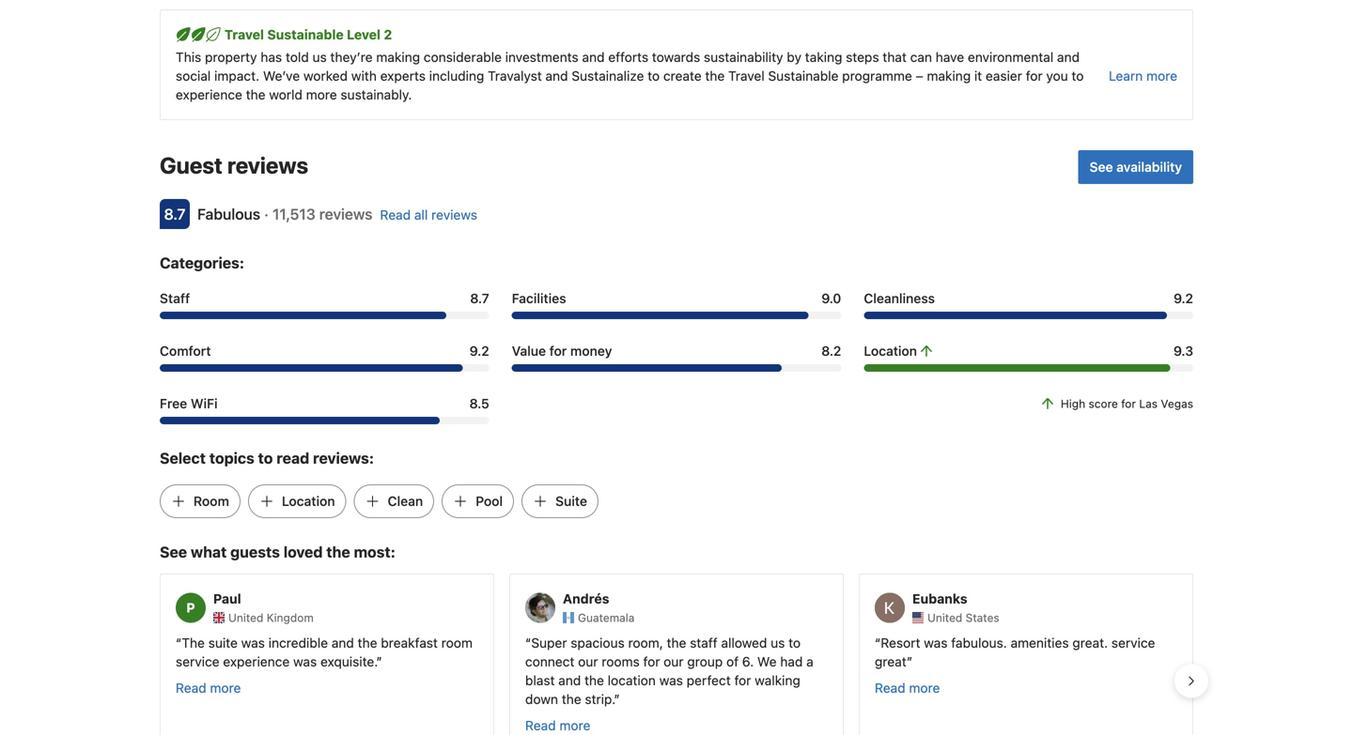 Task type: describe. For each thing, give the bounding box(es) containing it.
facilities
[[512, 291, 566, 306]]

sustainably.
[[341, 87, 412, 103]]

travel sustainable level 2
[[225, 27, 392, 42]]

steps
[[846, 49, 879, 65]]

they're
[[330, 49, 373, 65]]

room
[[441, 636, 473, 651]]

world
[[269, 87, 302, 103]]

the left the staff
[[667, 636, 686, 651]]

" for room
[[376, 655, 382, 670]]

for left the las
[[1121, 398, 1136, 411]]

0 vertical spatial 8.7
[[164, 205, 186, 223]]

with
[[351, 68, 377, 84]]

and inside " super spacious room, the staff allowed us to connect our rooms for our group of 6. we had a blast and the location was perfect for walking down the strip.
[[558, 673, 581, 689]]

this is a carousel with rotating slides. it displays featured reviews of the property. use next and previous buttons to navigate. region
[[145, 566, 1208, 736]]

rated fabulous element
[[197, 205, 260, 223]]

this
[[176, 49, 201, 65]]

scored 8.7 element
[[160, 199, 190, 229]]

" for to
[[614, 692, 620, 708]]

learn more button
[[1109, 67, 1177, 86]]

guest
[[160, 152, 223, 179]]

topics
[[209, 450, 254, 468]]

considerable
[[424, 49, 502, 65]]

us inside " super spacious room, the staff allowed us to connect our rooms for our group of 6. we had a blast and the location was perfect for walking down the strip.
[[771, 636, 785, 651]]

told
[[286, 49, 309, 65]]

and up sustainalize at the left top
[[582, 49, 605, 65]]

facilities 9.0 meter
[[512, 312, 841, 320]]

a
[[806, 655, 814, 670]]

free wifi 8.5 meter
[[160, 417, 489, 425]]

0 vertical spatial making
[[376, 49, 420, 65]]

2 our from the left
[[664, 655, 684, 670]]

travel inside this property has told us they're making considerable investments and efforts towards sustainability by taking steps that can have environmental and social impact. we've worked with experts including travalyst and sustainalize to create the travel sustainable programme – making it easier for you to experience the world more sustainably.
[[728, 68, 765, 84]]

had
[[780, 655, 803, 670]]

comfort
[[160, 344, 211, 359]]

investments
[[505, 49, 579, 65]]

" for " the suite was incredible and the breakfast room service experience was exquisite.
[[176, 636, 182, 651]]

to left read
[[258, 450, 273, 468]]

great.
[[1072, 636, 1108, 651]]

read more for " super spacious room, the staff allowed us to connect our rooms for our group of 6. we had a blast and the location was perfect for walking down the strip.
[[525, 719, 590, 734]]

more inside learn more button
[[1146, 68, 1177, 84]]

impact.
[[214, 68, 259, 84]]

paul
[[213, 591, 241, 607]]

0 horizontal spatial reviews
[[227, 152, 308, 179]]

8.5
[[469, 396, 489, 412]]

it
[[974, 68, 982, 84]]

for down '6.'
[[734, 673, 751, 689]]

" resort was fabulous.  amenities great.  service great
[[875, 636, 1155, 670]]

" the suite was incredible and the breakfast room service experience was exquisite.
[[176, 636, 473, 670]]

amenities
[[1011, 636, 1069, 651]]

9.0
[[822, 291, 841, 306]]

·
[[264, 205, 269, 223]]

united states
[[927, 612, 1000, 625]]

allowed
[[721, 636, 767, 651]]

experience inside " the suite was incredible and the breakfast room service experience was exquisite.
[[223, 655, 290, 670]]

read
[[276, 450, 309, 468]]

6.
[[742, 655, 754, 670]]

create
[[663, 68, 702, 84]]

read all reviews
[[380, 207, 477, 223]]

read for " resort was fabulous.  amenities great.  service great
[[875, 681, 905, 696]]

room
[[194, 494, 229, 509]]

and up you
[[1057, 49, 1080, 65]]

group
[[687, 655, 723, 670]]

value
[[512, 344, 546, 359]]

the left strip. at the left bottom
[[562, 692, 581, 708]]

sustainability
[[704, 49, 783, 65]]

of
[[726, 655, 739, 670]]

we
[[757, 655, 777, 670]]

for inside this property has told us they're making considerable investments and efforts towards sustainability by taking steps that can have environmental and social impact. we've worked with experts including travalyst and sustainalize to create the travel sustainable programme – making it easier for you to experience the world more sustainably.
[[1026, 68, 1043, 84]]

fabulous
[[197, 205, 260, 223]]

for right value
[[549, 344, 567, 359]]

experts
[[380, 68, 426, 84]]

see availability button
[[1078, 150, 1193, 184]]

availability
[[1117, 159, 1182, 175]]

11,513
[[272, 205, 315, 223]]

united for was
[[228, 612, 263, 625]]

perfect
[[687, 673, 731, 689]]

the
[[182, 636, 205, 651]]

0 vertical spatial travel
[[225, 27, 264, 42]]

cleanliness 9.2 meter
[[864, 312, 1193, 320]]

more for " the suite was incredible and the breakfast room service experience was exquisite.
[[210, 681, 241, 696]]

resort
[[881, 636, 920, 651]]

free
[[160, 396, 187, 412]]

what
[[191, 544, 227, 562]]

walking
[[755, 673, 800, 689]]

to left the create
[[648, 68, 660, 84]]

9.2 for cleanliness
[[1174, 291, 1193, 306]]

learn
[[1109, 68, 1143, 84]]

suite
[[208, 636, 238, 651]]

1 vertical spatial 8.7
[[470, 291, 489, 306]]

united kingdom image
[[213, 613, 225, 624]]

1 vertical spatial making
[[927, 68, 971, 84]]

united for fabulous.
[[927, 612, 962, 625]]

guests
[[230, 544, 280, 562]]

1 horizontal spatial reviews
[[319, 205, 373, 223]]

guest reviews
[[160, 152, 308, 179]]

2 horizontal spatial reviews
[[431, 207, 477, 223]]

strip.
[[585, 692, 614, 708]]

categories:
[[160, 254, 244, 272]]

including
[[429, 68, 484, 84]]

staff
[[160, 291, 190, 306]]

incredible
[[268, 636, 328, 651]]



Task type: vqa. For each thing, say whether or not it's contained in the screenshot.
87
no



Task type: locate. For each thing, give the bounding box(es) containing it.
8.2
[[821, 344, 841, 359]]

"
[[376, 655, 382, 670], [907, 655, 913, 670], [614, 692, 620, 708]]

0 vertical spatial location
[[864, 344, 917, 359]]

our
[[578, 655, 598, 670], [664, 655, 684, 670]]

value for money
[[512, 344, 612, 359]]

9.2 left value
[[470, 344, 489, 359]]

room,
[[628, 636, 663, 651]]

making down have
[[927, 68, 971, 84]]

more down suite
[[210, 681, 241, 696]]

3 " from the left
[[875, 636, 881, 651]]

" down the 'location'
[[614, 692, 620, 708]]

reviews up ·
[[227, 152, 308, 179]]

2 horizontal spatial read more button
[[875, 680, 940, 698]]

read more button down down
[[525, 717, 590, 736]]

service inside " the suite was incredible and the breakfast room service experience was exquisite.
[[176, 655, 219, 670]]

0 horizontal spatial travel
[[225, 27, 264, 42]]

" down resort
[[907, 655, 913, 670]]

0 horizontal spatial 8.7
[[164, 205, 186, 223]]

was inside " resort was fabulous.  amenities great.  service great
[[924, 636, 948, 651]]

property
[[205, 49, 257, 65]]

travel
[[225, 27, 264, 42], [728, 68, 765, 84]]

0 vertical spatial experience
[[176, 87, 242, 103]]

2
[[384, 27, 392, 42]]

reviews right the 11,513
[[319, 205, 373, 223]]

read for " the suite was incredible and the breakfast room service experience was exquisite.
[[176, 681, 206, 696]]

and
[[582, 49, 605, 65], [1057, 49, 1080, 65], [545, 68, 568, 84], [331, 636, 354, 651], [558, 673, 581, 689]]

the right the create
[[705, 68, 725, 84]]

fabulous.
[[951, 636, 1007, 651]]

experience inside this property has told us they're making considerable investments and efforts towards sustainability by taking steps that can have environmental and social impact. we've worked with experts including travalyst and sustainalize to create the travel sustainable programme – making it easier for you to experience the world more sustainably.
[[176, 87, 242, 103]]

1 horizontal spatial see
[[1090, 159, 1113, 175]]

spacious
[[571, 636, 625, 651]]

wifi
[[191, 396, 218, 412]]

las
[[1139, 398, 1158, 411]]

united states image
[[912, 613, 924, 624]]

9.3
[[1174, 344, 1193, 359]]

see availability
[[1090, 159, 1182, 175]]

0 vertical spatial service
[[1111, 636, 1155, 651]]

0 horizontal spatial read more
[[176, 681, 241, 696]]

read more down down
[[525, 719, 590, 734]]

exquisite.
[[320, 655, 376, 670]]

programme
[[842, 68, 912, 84]]

travel up property
[[225, 27, 264, 42]]

towards
[[652, 49, 700, 65]]

guatemala image
[[563, 613, 574, 624]]

see what guests loved the most:
[[160, 544, 396, 562]]

guest reviews element
[[160, 150, 1071, 181]]

our down spacious
[[578, 655, 598, 670]]

8.7 down guest
[[164, 205, 186, 223]]

0 horizontal spatial service
[[176, 655, 219, 670]]

" super spacious room, the staff allowed us to connect our rooms for our group of 6. we had a blast and the location was perfect for walking down the strip.
[[525, 636, 814, 708]]

the up exquisite.
[[358, 636, 377, 651]]

see inside button
[[1090, 159, 1113, 175]]

1 horizontal spatial travel
[[728, 68, 765, 84]]

us
[[312, 49, 327, 65], [771, 636, 785, 651]]

more inside this property has told us they're making considerable investments and efforts towards sustainability by taking steps that can have environmental and social impact. we've worked with experts including travalyst and sustainalize to create the travel sustainable programme – making it easier for you to experience the world more sustainably.
[[306, 87, 337, 103]]

staff 8.7 meter
[[160, 312, 489, 320]]

more for " super spacious room, the staff allowed us to connect our rooms for our group of 6. we had a blast and the location was perfect for walking down the strip.
[[560, 719, 590, 734]]

" left suite
[[176, 636, 182, 651]]

was left perfect on the bottom right
[[659, 673, 683, 689]]

us inside this property has told us they're making considerable investments and efforts towards sustainability by taking steps that can have environmental and social impact. we've worked with experts including travalyst and sustainalize to create the travel sustainable programme – making it easier for you to experience the world more sustainably.
[[312, 49, 327, 65]]

was down incredible
[[293, 655, 317, 670]]

read down down
[[525, 719, 556, 734]]

0 horizontal spatial making
[[376, 49, 420, 65]]

see left what
[[160, 544, 187, 562]]

level
[[347, 27, 381, 42]]

see for see availability
[[1090, 159, 1113, 175]]

most:
[[354, 544, 396, 562]]

" up great
[[875, 636, 881, 651]]

1 horizontal spatial 9.2
[[1174, 291, 1193, 306]]

taking
[[805, 49, 842, 65]]

the up strip. at the left bottom
[[585, 673, 604, 689]]

read more down suite
[[176, 681, 241, 696]]

1 horizontal spatial 8.7
[[470, 291, 489, 306]]

worked
[[303, 68, 348, 84]]

2 " from the left
[[525, 636, 531, 651]]

more right learn
[[1146, 68, 1177, 84]]

1 horizontal spatial location
[[864, 344, 917, 359]]

" for " resort was fabulous.  amenities great.  service great
[[875, 636, 881, 651]]

read more button for super spacious room, the staff allowed us to connect our rooms for our group of 6. we had a blast and the location was perfect for walking down the strip.
[[525, 717, 590, 736]]

1 horizontal spatial "
[[614, 692, 620, 708]]

free wifi
[[160, 396, 218, 412]]

value for money 8.2 meter
[[512, 365, 841, 372]]

the right loved
[[326, 544, 350, 562]]

the inside " the suite was incredible and the breakfast room service experience was exquisite.
[[358, 636, 377, 651]]

united
[[228, 612, 263, 625], [927, 612, 962, 625]]

we've
[[263, 68, 300, 84]]

sustainable up told
[[267, 27, 344, 42]]

read more button for resort was fabulous.  amenities great.  service great
[[875, 680, 940, 698]]

1 " from the left
[[176, 636, 182, 651]]

and down connect
[[558, 673, 581, 689]]

1 horizontal spatial read more button
[[525, 717, 590, 736]]

2 united from the left
[[927, 612, 962, 625]]

united down eubanks
[[927, 612, 962, 625]]

for left you
[[1026, 68, 1043, 84]]

sustainable down by
[[768, 68, 839, 84]]

0 vertical spatial see
[[1090, 159, 1113, 175]]

can
[[910, 49, 932, 65]]

service right 'great.'
[[1111, 636, 1155, 651]]

blast
[[525, 673, 555, 689]]

1 horizontal spatial making
[[927, 68, 971, 84]]

read down the
[[176, 681, 206, 696]]

us up worked
[[312, 49, 327, 65]]

0 horizontal spatial "
[[176, 636, 182, 651]]

environmental
[[968, 49, 1054, 65]]

united kingdom
[[228, 612, 314, 625]]

1 horizontal spatial united
[[927, 612, 962, 625]]

to up had
[[789, 636, 801, 651]]

service inside " resort was fabulous.  amenities great.  service great
[[1111, 636, 1155, 651]]

and up exquisite.
[[331, 636, 354, 651]]

9.2 up 9.3
[[1174, 291, 1193, 306]]

9.2 for comfort
[[470, 344, 489, 359]]

read more for " the suite was incredible and the breakfast room service experience was exquisite.
[[176, 681, 241, 696]]

read more button
[[176, 680, 241, 698], [875, 680, 940, 698], [525, 717, 590, 736]]

making up the experts
[[376, 49, 420, 65]]

you
[[1046, 68, 1068, 84]]

read for " super spacious room, the staff allowed us to connect our rooms for our group of 6. we had a blast and the location was perfect for walking down the strip.
[[525, 719, 556, 734]]

0 vertical spatial sustainable
[[267, 27, 344, 42]]

travalyst
[[488, 68, 542, 84]]

1 vertical spatial see
[[160, 544, 187, 562]]

more for " resort was fabulous.  amenities great.  service great
[[909, 681, 940, 696]]

1 horizontal spatial our
[[664, 655, 684, 670]]

super
[[531, 636, 567, 651]]

select
[[160, 450, 206, 468]]

" inside " resort was fabulous.  amenities great.  service great
[[875, 636, 881, 651]]

kingdom
[[267, 612, 314, 625]]

location down read
[[282, 494, 335, 509]]

1 horizontal spatial "
[[525, 636, 531, 651]]

breakfast
[[381, 636, 438, 651]]

sustainable
[[267, 27, 344, 42], [768, 68, 839, 84]]

1 vertical spatial us
[[771, 636, 785, 651]]

1 vertical spatial experience
[[223, 655, 290, 670]]

staff
[[690, 636, 718, 651]]

more down resort
[[909, 681, 940, 696]]

" inside " the suite was incredible and the breakfast room service experience was exquisite.
[[176, 636, 182, 651]]

0 horizontal spatial united
[[228, 612, 263, 625]]

8.7
[[164, 205, 186, 223], [470, 291, 489, 306]]

states
[[966, 612, 1000, 625]]

clean
[[388, 494, 423, 509]]

more down strip. at the left bottom
[[560, 719, 590, 734]]

reviews
[[227, 152, 308, 179], [319, 205, 373, 223], [431, 207, 477, 223]]

was inside " super spacious room, the staff allowed us to connect our rooms for our group of 6. we had a blast and the location was perfect for walking down the strip.
[[659, 673, 683, 689]]

service
[[1111, 636, 1155, 651], [176, 655, 219, 670]]

and inside " the suite was incredible and the breakfast room service experience was exquisite.
[[331, 636, 354, 651]]

8.7 left facilities
[[470, 291, 489, 306]]

0 horizontal spatial sustainable
[[267, 27, 344, 42]]

social
[[176, 68, 211, 84]]

connect
[[525, 655, 575, 670]]

read more button for the suite was incredible and the breakfast room service experience was exquisite.
[[176, 680, 241, 698]]

money
[[570, 344, 612, 359]]

fabulous · 11,513 reviews
[[197, 205, 373, 223]]

read more for " resort was fabulous.  amenities great.  service great
[[875, 681, 940, 696]]

1 vertical spatial travel
[[728, 68, 765, 84]]

review categories element
[[160, 252, 244, 275]]

1 horizontal spatial service
[[1111, 636, 1155, 651]]

" inside " super spacious room, the staff allowed us to connect our rooms for our group of 6. we had a blast and the location was perfect for walking down the strip.
[[525, 636, 531, 651]]

location
[[608, 673, 656, 689]]

select topics to read reviews:
[[160, 450, 374, 468]]

1 vertical spatial location
[[282, 494, 335, 509]]

more
[[1146, 68, 1177, 84], [306, 87, 337, 103], [210, 681, 241, 696], [909, 681, 940, 696], [560, 719, 590, 734]]

2 horizontal spatial "
[[907, 655, 913, 670]]

that
[[883, 49, 907, 65]]

0 horizontal spatial "
[[376, 655, 382, 670]]

sustainable inside this property has told us they're making considerable investments and efforts towards sustainability by taking steps that can have environmental and social impact. we've worked with experts including travalyst and sustainalize to create the travel sustainable programme – making it easier for you to experience the world more sustainably.
[[768, 68, 839, 84]]

location 9.3 meter
[[864, 365, 1193, 372]]

0 horizontal spatial us
[[312, 49, 327, 65]]

loved
[[284, 544, 323, 562]]

us up we
[[771, 636, 785, 651]]

experience down suite
[[223, 655, 290, 670]]

read more down great
[[875, 681, 940, 696]]

0 horizontal spatial 9.2
[[470, 344, 489, 359]]

" for " super spacious room, the staff allowed us to connect our rooms for our group of 6. we had a blast and the location was perfect for walking down the strip.
[[525, 636, 531, 651]]

to right you
[[1072, 68, 1084, 84]]

rooms
[[602, 655, 640, 670]]

1 united from the left
[[228, 612, 263, 625]]

easier
[[986, 68, 1022, 84]]

experience down social on the top of page
[[176, 87, 242, 103]]

service down the
[[176, 655, 219, 670]]

has
[[261, 49, 282, 65]]

reviews:
[[313, 450, 374, 468]]

1 vertical spatial sustainable
[[768, 68, 839, 84]]

0 horizontal spatial location
[[282, 494, 335, 509]]

0 horizontal spatial see
[[160, 544, 187, 562]]

travel down sustainability
[[728, 68, 765, 84]]

was right resort
[[924, 636, 948, 651]]

2 horizontal spatial "
[[875, 636, 881, 651]]

for down the room, in the bottom of the page
[[643, 655, 660, 670]]

more down worked
[[306, 87, 337, 103]]

" down breakfast
[[376, 655, 382, 670]]

1 horizontal spatial us
[[771, 636, 785, 651]]

1 horizontal spatial read more
[[525, 719, 590, 734]]

united down the paul
[[228, 612, 263, 625]]

" up connect
[[525, 636, 531, 651]]

was
[[241, 636, 265, 651], [924, 636, 948, 651], [293, 655, 317, 670], [659, 673, 683, 689]]

great
[[875, 655, 907, 670]]

0 horizontal spatial our
[[578, 655, 598, 670]]

was right suite
[[241, 636, 265, 651]]

read more button down suite
[[176, 680, 241, 698]]

high
[[1061, 398, 1085, 411]]

and down investments
[[545, 68, 568, 84]]

1 vertical spatial service
[[176, 655, 219, 670]]

0 horizontal spatial read more button
[[176, 680, 241, 698]]

see left the 'availability'
[[1090, 159, 1113, 175]]

reviews right 'all'
[[431, 207, 477, 223]]

0 vertical spatial 9.2
[[1174, 291, 1193, 306]]

1 vertical spatial 9.2
[[470, 344, 489, 359]]

2 horizontal spatial read more
[[875, 681, 940, 696]]

1 our from the left
[[578, 655, 598, 670]]

read more button down great
[[875, 680, 940, 698]]

1 horizontal spatial sustainable
[[768, 68, 839, 84]]

read down great
[[875, 681, 905, 696]]

read left 'all'
[[380, 207, 411, 223]]

suite
[[555, 494, 587, 509]]

vegas
[[1161, 398, 1193, 411]]

p
[[186, 600, 195, 616]]

our left group
[[664, 655, 684, 670]]

have
[[936, 49, 964, 65]]

to inside " super spacious room, the staff allowed us to connect our rooms for our group of 6. we had a blast and the location was perfect for walking down the strip.
[[789, 636, 801, 651]]

by
[[787, 49, 802, 65]]

see for see what guests loved the most:
[[160, 544, 187, 562]]

pool
[[476, 494, 503, 509]]

0 vertical spatial us
[[312, 49, 327, 65]]

location down cleanliness
[[864, 344, 917, 359]]

to
[[648, 68, 660, 84], [1072, 68, 1084, 84], [258, 450, 273, 468], [789, 636, 801, 651]]

the down impact.
[[246, 87, 266, 103]]

comfort 9.2 meter
[[160, 365, 489, 372]]



